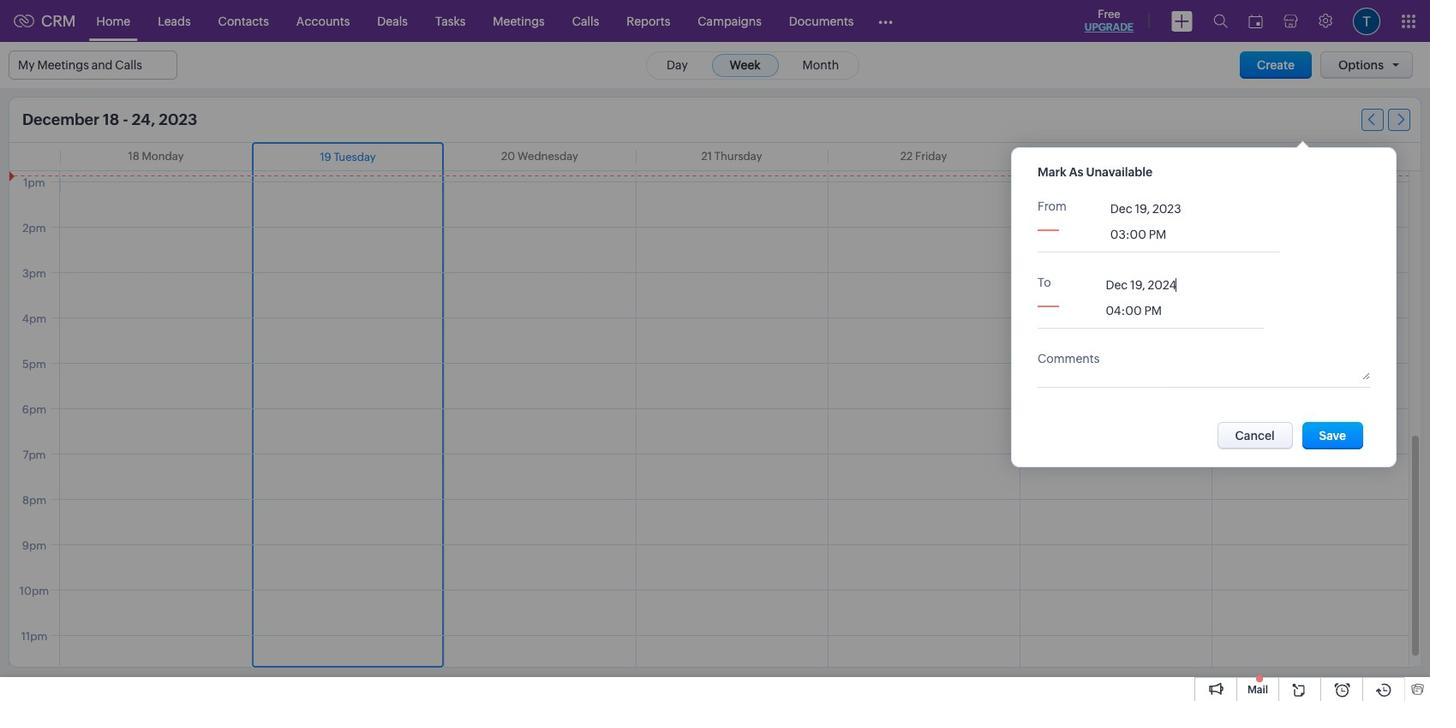 Task type: describe. For each thing, give the bounding box(es) containing it.
mark
[[1038, 165, 1067, 179]]

month
[[803, 58, 839, 72]]

2023
[[159, 111, 197, 129]]

day
[[667, 58, 688, 72]]

mail
[[1248, 685, 1268, 697]]

7pm
[[23, 449, 46, 462]]

as
[[1069, 165, 1084, 179]]

crm
[[41, 12, 76, 30]]

calls link
[[559, 0, 613, 42]]

tasks link
[[422, 0, 479, 42]]

23 saturday
[[1085, 150, 1146, 163]]

reports link
[[613, 0, 684, 42]]

from
[[1038, 200, 1067, 213]]

10pm
[[20, 585, 49, 598]]

comments
[[1038, 352, 1100, 366]]

and
[[91, 58, 113, 72]]

december
[[22, 111, 100, 129]]

options
[[1339, 58, 1384, 72]]

20 wednesday
[[501, 150, 578, 163]]

documents
[[789, 14, 854, 28]]

4pm
[[22, 313, 46, 326]]

my
[[18, 58, 35, 72]]

month link
[[785, 54, 857, 77]]

8pm
[[22, 495, 46, 507]]

0 horizontal spatial calls
[[115, 58, 142, 72]]

11pm
[[21, 631, 47, 644]]

1pm
[[23, 177, 45, 189]]

21
[[701, 150, 712, 163]]

deals link
[[364, 0, 422, 42]]

contacts
[[218, 14, 269, 28]]

accounts link
[[283, 0, 364, 42]]

free
[[1098, 8, 1121, 21]]

0 horizontal spatial meetings
[[37, 58, 89, 72]]

0 vertical spatial meetings
[[493, 14, 545, 28]]

24 sunday
[[1289, 150, 1344, 163]]

friday
[[915, 150, 947, 163]]

saturday
[[1100, 150, 1146, 163]]

thursday
[[714, 150, 762, 163]]

5pm
[[22, 358, 46, 371]]

1 vertical spatial 18
[[128, 150, 140, 163]]

24
[[1289, 150, 1302, 163]]

24,
[[132, 111, 155, 129]]

documents link
[[775, 0, 868, 42]]

accounts
[[296, 14, 350, 28]]

20
[[501, 150, 515, 163]]



Task type: locate. For each thing, give the bounding box(es) containing it.
home link
[[83, 0, 144, 42]]

create
[[1257, 58, 1295, 72]]

calls right 'and'
[[115, 58, 142, 72]]

calls inside calls link
[[572, 14, 599, 28]]

monday
[[142, 150, 184, 163]]

deals
[[377, 14, 408, 28]]

MMM d, yyyy text field
[[1111, 196, 1231, 222], [1106, 273, 1226, 298]]

calls
[[572, 14, 599, 28], [115, 58, 142, 72]]

free upgrade
[[1085, 8, 1134, 33]]

22 friday
[[901, 150, 947, 163]]

campaigns
[[698, 14, 762, 28]]

meetings right my
[[37, 58, 89, 72]]

1 vertical spatial meetings
[[37, 58, 89, 72]]

2pm
[[23, 222, 46, 235]]

0 vertical spatial 18
[[103, 111, 119, 129]]

week link
[[712, 54, 779, 77]]

calls left reports
[[572, 14, 599, 28]]

0 vertical spatial calls
[[572, 14, 599, 28]]

to
[[1038, 276, 1051, 290]]

18 monday
[[128, 150, 184, 163]]

1 horizontal spatial calls
[[572, 14, 599, 28]]

None text field
[[1106, 298, 1183, 324], [1171, 349, 1370, 381], [1106, 298, 1183, 324], [1171, 349, 1370, 381]]

sunday
[[1304, 150, 1344, 163]]

1 vertical spatial mmm d, yyyy text field
[[1106, 273, 1226, 298]]

reports
[[627, 14, 670, 28]]

9pm
[[22, 540, 46, 553]]

december 18 - 24, 2023
[[22, 111, 197, 129]]

meetings left calls link
[[493, 14, 545, 28]]

save
[[1319, 429, 1346, 443]]

cancel button
[[1217, 423, 1293, 450]]

18 left the -
[[103, 111, 119, 129]]

upgrade
[[1085, 21, 1134, 33]]

day link
[[649, 54, 706, 77]]

mmm d, yyyy text field for from
[[1111, 196, 1231, 222]]

tasks
[[435, 14, 466, 28]]

0 vertical spatial mmm d, yyyy text field
[[1111, 196, 1231, 222]]

leads link
[[144, 0, 204, 42]]

leads
[[158, 14, 191, 28]]

22
[[901, 150, 913, 163]]

19 tuesday
[[320, 151, 376, 164]]

save button
[[1302, 423, 1364, 450]]

meetings link
[[479, 0, 559, 42]]

tuesday
[[334, 151, 376, 164]]

3pm
[[22, 267, 46, 280]]

23
[[1085, 150, 1098, 163]]

1 horizontal spatial meetings
[[493, 14, 545, 28]]

my meetings and calls
[[18, 58, 142, 72]]

contacts link
[[204, 0, 283, 42]]

18 left monday
[[128, 150, 140, 163]]

crm link
[[14, 12, 76, 30]]

None text field
[[1111, 222, 1188, 248]]

1 vertical spatial calls
[[115, 58, 142, 72]]

-
[[123, 111, 128, 129]]

0 horizontal spatial 18
[[103, 111, 119, 129]]

19
[[320, 151, 331, 164]]

meetings
[[493, 14, 545, 28], [37, 58, 89, 72]]

cancel
[[1235, 429, 1275, 443]]

mark as unavailable
[[1038, 165, 1153, 179]]

home
[[96, 14, 130, 28]]

wednesday
[[518, 150, 578, 163]]

week
[[730, 58, 761, 72]]

21 thursday
[[701, 150, 762, 163]]

mmm d, yyyy text field for to
[[1106, 273, 1226, 298]]

18
[[103, 111, 119, 129], [128, 150, 140, 163]]

6pm
[[22, 404, 46, 417]]

campaigns link
[[684, 0, 775, 42]]

1 horizontal spatial 18
[[128, 150, 140, 163]]

unavailable
[[1086, 165, 1153, 179]]



Task type: vqa. For each thing, say whether or not it's contained in the screenshot.
first Navigation from the top of the page
no



